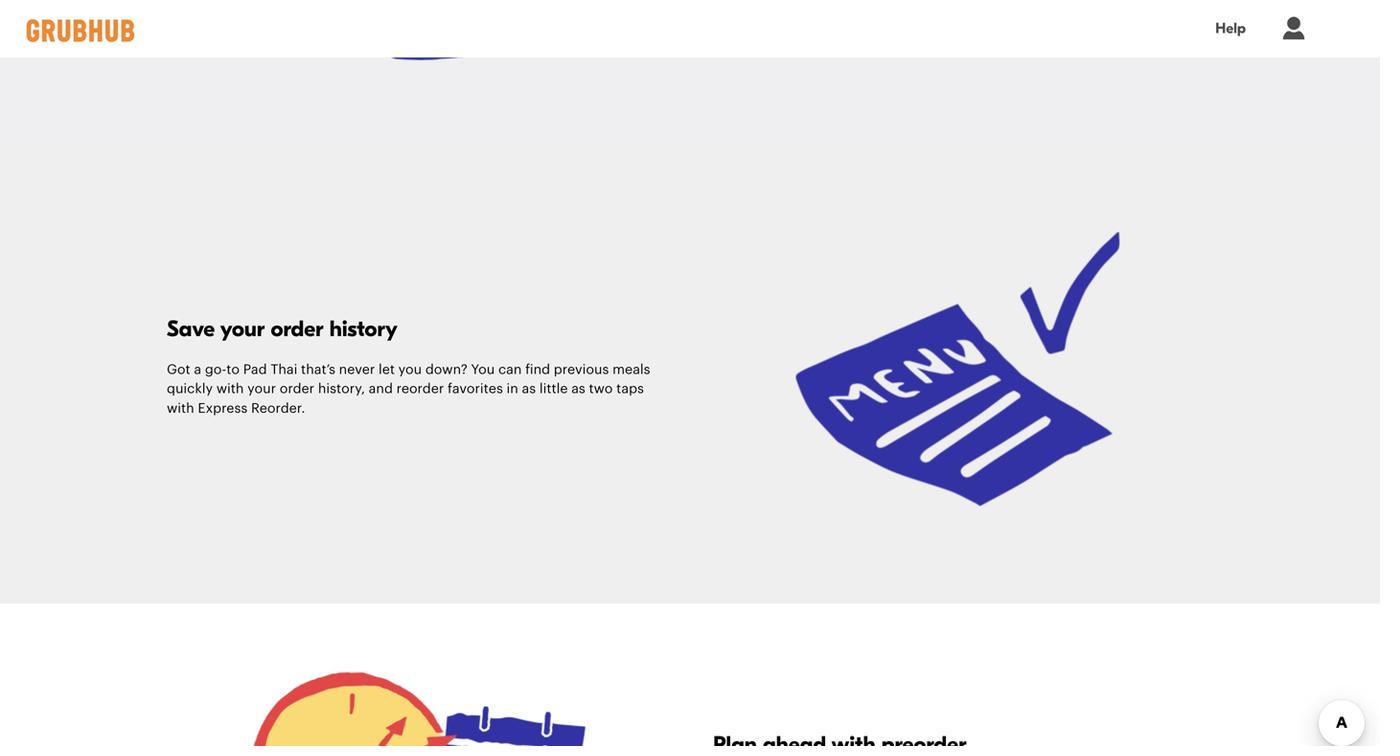 Task type: locate. For each thing, give the bounding box(es) containing it.
as
[[522, 383, 536, 396], [572, 383, 586, 396]]

you
[[399, 363, 422, 377]]

with down quickly
[[167, 402, 194, 416]]

1 vertical spatial order
[[280, 383, 315, 396]]

your down pad
[[247, 383, 276, 396]]

in
[[507, 383, 519, 396]]

your
[[220, 316, 265, 343], [247, 383, 276, 396]]

history
[[330, 316, 398, 343]]

order down thai
[[280, 383, 315, 396]]

save your order history
[[167, 316, 398, 343]]

order up thai
[[271, 316, 324, 343]]

1 horizontal spatial with
[[216, 383, 244, 396]]

and
[[369, 383, 393, 396]]

0 vertical spatial with
[[216, 383, 244, 396]]

order inside got a go-to pad thai that's never let you down? you can find previous meals quickly with your order history, and reorder favorites in as little as two taps with express reorder.
[[280, 383, 315, 396]]

let
[[379, 363, 395, 377]]

with down to
[[216, 383, 244, 396]]

your up to
[[220, 316, 265, 343]]

with
[[216, 383, 244, 396], [167, 402, 194, 416]]

0 horizontal spatial as
[[522, 383, 536, 396]]

order
[[271, 316, 324, 343], [280, 383, 315, 396]]

1 vertical spatial your
[[247, 383, 276, 396]]

never
[[339, 363, 375, 377]]

a
[[194, 363, 201, 377]]

as right in
[[522, 383, 536, 396]]

2 as from the left
[[572, 383, 586, 396]]

favorites
[[448, 383, 503, 396]]

1 horizontal spatial as
[[572, 383, 586, 396]]

1 vertical spatial with
[[167, 402, 194, 416]]

help link
[[1197, 7, 1266, 50]]

as down previous
[[572, 383, 586, 396]]

thai
[[271, 363, 298, 377]]

little
[[540, 383, 568, 396]]



Task type: describe. For each thing, give the bounding box(es) containing it.
got
[[167, 363, 190, 377]]

to
[[226, 363, 240, 377]]

down?
[[426, 363, 468, 377]]

find
[[525, 363, 550, 377]]

quickly
[[167, 383, 213, 396]]

reorder
[[397, 383, 444, 396]]

two
[[589, 383, 613, 396]]

save
[[167, 316, 215, 343]]

previous
[[554, 363, 609, 377]]

history,
[[318, 383, 365, 396]]

1 as from the left
[[522, 383, 536, 396]]

pad
[[243, 363, 267, 377]]

can
[[498, 363, 522, 377]]

meals
[[613, 363, 651, 377]]

0 vertical spatial order
[[271, 316, 324, 343]]

reorder.
[[251, 402, 305, 416]]

got a go-to pad thai that's never let you down? you can find previous meals quickly with your order history, and reorder favorites in as little as two taps with express reorder.
[[167, 363, 651, 416]]

help
[[1216, 20, 1246, 37]]

express
[[198, 402, 248, 416]]

0 horizontal spatial with
[[167, 402, 194, 416]]

your inside got a go-to pad thai that's never let you down? you can find previous meals quickly with your order history, and reorder favorites in as little as two taps with express reorder.
[[247, 383, 276, 396]]

you
[[471, 363, 495, 377]]

go-
[[205, 363, 226, 377]]

taps
[[617, 383, 644, 396]]

grubhub image
[[19, 19, 142, 42]]

0 vertical spatial your
[[220, 316, 265, 343]]

that's
[[301, 363, 336, 377]]



Task type: vqa. For each thing, say whether or not it's contained in the screenshot.
The Previous at the left of page
yes



